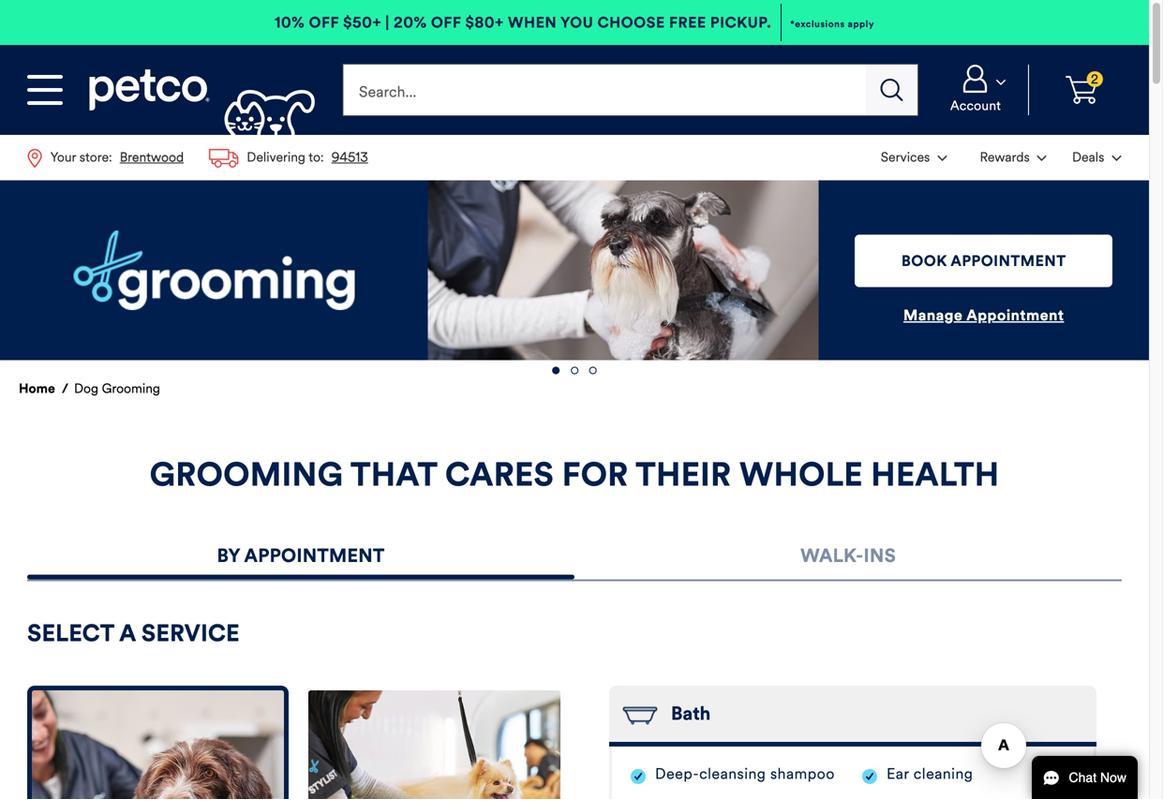 Task type: locate. For each thing, give the bounding box(es) containing it.
cares
[[445, 455, 554, 495]]

manage
[[904, 306, 963, 325]]

shampoo
[[771, 765, 835, 784]]

1 horizontal spatial off
[[431, 13, 462, 32]]

grooming
[[102, 381, 160, 397], [150, 455, 343, 495]]

carat down icon 13 button
[[962, 137, 1058, 178]]

book appointment link
[[855, 235, 1113, 287]]

grooming up the by
[[150, 455, 343, 495]]

1 horizontal spatial list
[[869, 135, 1135, 180]]

Search search field
[[343, 64, 867, 116]]

off
[[309, 13, 339, 32], [431, 13, 462, 32]]

ins
[[864, 545, 897, 568]]

for
[[562, 455, 629, 495]]

grooming right dog
[[102, 381, 160, 397]]

select a service
[[27, 620, 240, 649]]

0 horizontal spatial off
[[309, 13, 339, 32]]

by appointment
[[217, 545, 385, 568]]

carat down icon 13 button up carat down icon 13 dropdown button at the right of page
[[931, 65, 1021, 115]]

dog grooming
[[74, 381, 160, 397]]

carat down icon 13 button
[[931, 65, 1021, 115], [870, 137, 958, 178], [1062, 137, 1133, 178]]

appointment
[[951, 252, 1067, 270]]

search image
[[881, 79, 904, 101]]

2 list from the left
[[869, 135, 1135, 180]]

deep-
[[656, 765, 700, 784]]

1 list from the left
[[15, 135, 381, 180]]

*exclusions apply
[[791, 18, 875, 30]]

pickup.
[[711, 13, 772, 32]]

10% off $50+ | 20% off $80+ when you choose free pickup.
[[275, 13, 772, 32]]

manage appointment link
[[904, 306, 1065, 325]]

carat down icon 13 image
[[997, 80, 1006, 85], [938, 156, 947, 161], [1038, 156, 1047, 161], [1113, 156, 1122, 161]]

that
[[351, 455, 437, 495]]

carat down icon 13 button right carat down icon 13 dropdown button at the right of page
[[1062, 137, 1133, 178]]

0 vertical spatial grooming
[[102, 381, 160, 397]]

service
[[142, 620, 240, 649]]

home link
[[19, 380, 70, 399]]

walk-
[[801, 545, 864, 568]]

0 horizontal spatial list
[[15, 135, 381, 180]]

free
[[670, 13, 707, 32]]

off right the 10%
[[309, 13, 339, 32]]

book
[[902, 252, 948, 270]]

walk-ins
[[801, 545, 897, 568]]

off right 20%
[[431, 13, 462, 32]]

manage appointment
[[904, 306, 1065, 325]]

list
[[15, 135, 381, 180], [869, 135, 1135, 180]]

their
[[636, 455, 732, 495]]

2 off from the left
[[431, 13, 462, 32]]

ear cleaning
[[887, 765, 974, 784]]



Task type: describe. For each thing, give the bounding box(es) containing it.
apply
[[848, 18, 875, 30]]

10%
[[275, 13, 305, 32]]

ear
[[887, 765, 910, 784]]

|
[[386, 13, 390, 32]]

*exclusions
[[791, 18, 846, 30]]

appointment
[[967, 306, 1065, 325]]

carat down icon 13 image inside dropdown button
[[1038, 156, 1047, 161]]

$50+
[[343, 13, 382, 32]]

grooming that cares for their whole health
[[150, 455, 1000, 495]]

health
[[871, 455, 1000, 495]]

1 off from the left
[[309, 13, 339, 32]]

20%
[[394, 13, 427, 32]]

carat down icon 13 button down search 'icon'
[[870, 137, 958, 178]]

deep-cleansing shampoo
[[656, 765, 835, 784]]

appointment
[[244, 545, 385, 568]]

when
[[508, 13, 557, 32]]

home
[[19, 381, 55, 397]]

book appointment
[[902, 252, 1067, 270]]

1 vertical spatial grooming
[[150, 455, 343, 495]]

cleansing
[[700, 765, 767, 784]]

choose
[[598, 13, 665, 32]]

dog
[[74, 381, 98, 397]]

bath
[[671, 703, 711, 726]]

whole
[[740, 455, 863, 495]]

select
[[27, 620, 114, 649]]

by
[[217, 545, 240, 568]]

a
[[119, 620, 136, 649]]

$80+
[[466, 13, 504, 32]]

you
[[561, 13, 594, 32]]

cleaning
[[914, 765, 974, 784]]



Task type: vqa. For each thing, say whether or not it's contained in the screenshot.
Meats
no



